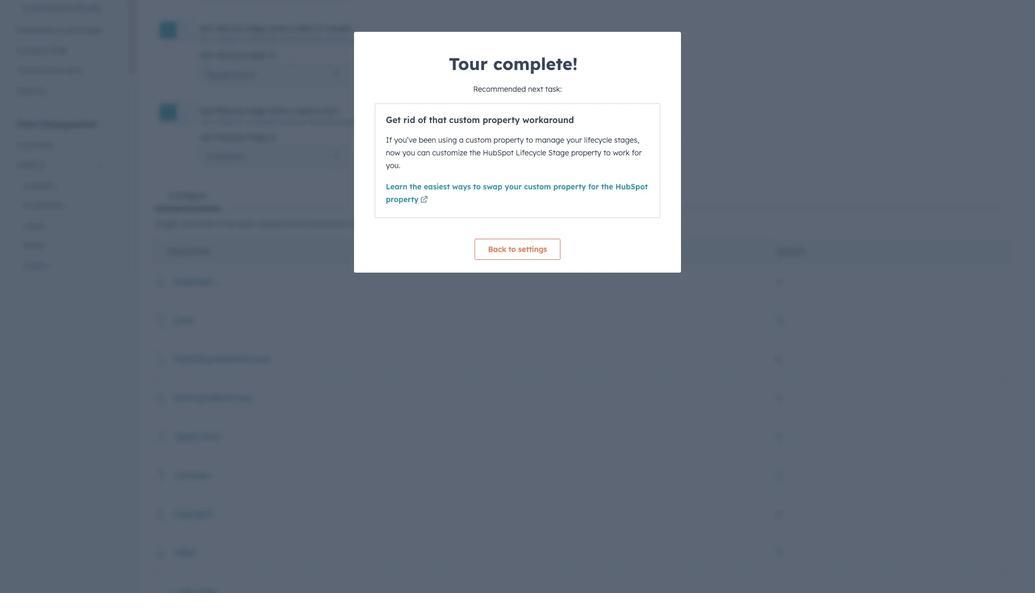 Task type: describe. For each thing, give the bounding box(es) containing it.
been
[[419, 135, 436, 145]]

marketplace
[[17, 25, 60, 35]]

subscriber button
[[168, 272, 222, 293]]

companies for opportunity
[[322, 36, 355, 44]]

code
[[49, 46, 67, 55]]

for inside learn the easiest ways to swap your custom property for the hubspot property
[[589, 182, 599, 192]]

tickets link
[[11, 256, 111, 276]]

1 vertical spatial created
[[402, 36, 425, 44]]

provider
[[73, 3, 102, 13]]

companies
[[23, 201, 63, 210]]

manage
[[536, 135, 565, 145]]

learn
[[386, 182, 408, 192]]

deals link
[[11, 236, 111, 256]]

contacts
[[23, 181, 55, 190]]

customer button
[[168, 465, 217, 487]]

objects
[[17, 160, 44, 170]]

0 for sales qualified lead
[[778, 394, 782, 403]]

marketing qualified lead
[[175, 355, 270, 365]]

stages
[[155, 220, 179, 229]]

configure link
[[155, 183, 220, 209]]

the up link opens in a new window image
[[410, 182, 422, 192]]

easiest
[[424, 182, 450, 192]]

privacy
[[17, 66, 43, 75]]

objects button
[[11, 155, 111, 175]]

customer button
[[200, 146, 349, 168]]

opportunity button
[[200, 64, 349, 85]]

if you've been using a custom property to manage your lifecycle stages, now you can customize the hubspot lifecycle stage property to work for you.
[[386, 135, 642, 171]]

associated for customer
[[247, 118, 279, 126]]

for inside if you've been using a custom property to manage your lifecycle stages, now you can customize the hubspot lifecycle stage property to work for you.
[[632, 148, 642, 158]]

stage name
[[168, 248, 210, 256]]

0 for subscriber
[[778, 277, 782, 287]]

marketplace downloads link
[[11, 20, 111, 40]]

you
[[403, 148, 415, 158]]

settings
[[519, 245, 547, 254]]

using
[[438, 135, 457, 145]]

privacy & consent link
[[11, 61, 111, 81]]

to up opportunity popup button
[[269, 50, 277, 60]]

the inside if you've been using a custom property to manage your lifecycle stages, now you can customize the hubspot lifecycle stage property to work for you.
[[470, 148, 481, 158]]

through
[[381, 220, 408, 229]]

0 vertical spatial custom
[[449, 115, 480, 125]]

custom inside learn the easiest ways to swap your custom property for the hubspot property
[[524, 182, 551, 192]]

0 vertical spatial in
[[215, 220, 221, 229]]

back to settings button
[[475, 239, 561, 260]]

properties link
[[11, 135, 111, 155]]

to up lifecycle
[[526, 135, 534, 145]]

listed
[[194, 220, 213, 229]]

to inside learn the easiest ways to swap your custom property for the hubspot property
[[474, 182, 481, 192]]

security
[[17, 86, 45, 96]]

0 for evangelist
[[778, 510, 782, 520]]

stages are listed in the order contacts and companies will move through them.
[[155, 220, 430, 229]]

qualified for sales
[[197, 394, 231, 403]]

next
[[528, 84, 544, 94]]

will
[[346, 220, 357, 229]]

them.
[[410, 220, 430, 229]]

stage inside 'tab panel'
[[168, 248, 189, 256]]

leads
[[23, 221, 44, 231]]

service
[[45, 3, 71, 13]]

ways
[[452, 182, 471, 192]]

recommended next task:
[[474, 84, 562, 94]]

properties
[[17, 140, 53, 150]]

companies link
[[11, 195, 111, 216]]

work
[[613, 148, 630, 158]]

you've
[[394, 135, 417, 145]]

5 set from the top
[[200, 118, 210, 126]]

lead button
[[168, 310, 200, 332]]

complete!
[[494, 53, 578, 74]]

1 horizontal spatial in
[[797, 248, 805, 256]]

tracking code link
[[11, 40, 111, 61]]

email
[[23, 3, 43, 13]]

downloads
[[63, 25, 101, 35]]

to inside button
[[509, 245, 516, 254]]

sales
[[175, 394, 194, 403]]

used
[[778, 248, 795, 256]]

lifecycle
[[516, 148, 547, 158]]

1 set from the top
[[200, 24, 212, 33]]

opportunity inside button
[[175, 433, 220, 442]]

the inside 'tab panel'
[[223, 220, 235, 229]]

2 set from the top
[[200, 36, 210, 44]]

deals
[[23, 241, 43, 251]]

contacts link
[[11, 175, 111, 195]]

lead for sales qualified lead
[[233, 394, 252, 403]]

marketing qualified lead button
[[168, 349, 277, 370]]

opportunity inside popup button
[[206, 69, 255, 80]]

tickets
[[23, 261, 48, 271]]

consent
[[52, 66, 81, 75]]

move
[[359, 220, 378, 229]]

property down manage
[[554, 182, 586, 192]]

recommended
[[474, 84, 526, 94]]

tour complete!
[[449, 53, 578, 74]]

name
[[190, 248, 210, 256]]

0 vertical spatial created
[[324, 24, 352, 33]]

&
[[45, 66, 50, 75]]

data
[[17, 119, 38, 130]]

back
[[488, 245, 507, 254]]

and for opportunity
[[309, 36, 321, 44]]

sales qualified lead button
[[168, 388, 258, 409]]

data management
[[17, 119, 97, 130]]

lifecycle inside set lifecycle stage when a deal is won set a stage for associated contacts and companies when a deal is won
[[214, 106, 244, 116]]

email service provider
[[23, 3, 102, 13]]

evangelist
[[175, 510, 213, 520]]

to left work
[[604, 148, 611, 158]]

that
[[429, 115, 447, 125]]

email service provider link
[[11, 0, 111, 18]]

a inside if you've been using a custom property to manage your lifecycle stages, now you can customize the hubspot lifecycle stage property to work for you.
[[459, 135, 464, 145]]

set lifecycle stage when a deal is created set a stage for associated contacts and companies when a deal is created
[[200, 24, 425, 44]]

customize
[[432, 148, 468, 158]]

and inside 'tab panel'
[[290, 220, 304, 229]]

evangelist button
[[168, 504, 220, 526]]

3 button for opportunity
[[778, 433, 782, 442]]

hubspot inside if you've been using a custom property to manage your lifecycle stages, now you can customize the hubspot lifecycle stage property to work for you.
[[483, 148, 514, 158]]

swap
[[483, 182, 503, 192]]



Task type: locate. For each thing, give the bounding box(es) containing it.
and inside the set lifecycle stage when a deal is created set a stage for associated contacts and companies when a deal is created
[[309, 36, 321, 44]]

contacts inside the set lifecycle stage when a deal is created set a stage for associated contacts and companies when a deal is created
[[281, 36, 307, 44]]

3 button
[[778, 316, 782, 326], [778, 433, 782, 442]]

0 vertical spatial 3 button
[[778, 316, 782, 326]]

custom down lifecycle
[[524, 182, 551, 192]]

and for customer
[[309, 118, 321, 126]]

when
[[269, 24, 289, 33], [357, 36, 373, 44], [269, 106, 289, 116], [357, 118, 373, 126]]

tour
[[449, 53, 488, 74]]

custom
[[449, 115, 480, 125], [466, 135, 492, 145], [524, 182, 551, 192]]

your
[[567, 135, 582, 145], [505, 182, 522, 192]]

created
[[324, 24, 352, 33], [402, 36, 425, 44]]

1 vertical spatial companies
[[322, 118, 355, 126]]

contacts up opportunity popup button
[[281, 36, 307, 44]]

qualified for marketing
[[215, 355, 249, 365]]

tab panel
[[155, 209, 1011, 594]]

used in
[[778, 248, 805, 256]]

in right used
[[797, 248, 805, 256]]

if
[[386, 135, 392, 145]]

customer inside button
[[175, 471, 210, 481]]

1 horizontal spatial won
[[402, 118, 414, 126]]

lifecycle inside if you've been using a custom property to manage your lifecycle stages, now you can customize the hubspot lifecycle stage property to work for you.
[[585, 135, 612, 145]]

contacts for opportunity
[[281, 36, 307, 44]]

1 0 from the top
[[778, 277, 782, 287]]

tour complete! dialog
[[354, 32, 681, 273]]

marketplace downloads
[[17, 25, 101, 35]]

stage
[[549, 148, 569, 158], [168, 248, 189, 256]]

1 vertical spatial opportunity
[[175, 433, 220, 442]]

your right swap
[[505, 182, 522, 192]]

2 3 from the top
[[778, 433, 782, 442]]

lead
[[175, 316, 193, 326], [252, 355, 270, 365], [233, 394, 252, 403]]

link opens in a new window image
[[421, 194, 428, 207]]

3 for lead
[[778, 316, 782, 326]]

2 0 from the top
[[778, 355, 782, 365]]

tab panel containing stages are listed in the order contacts and companies will move through them.
[[155, 209, 1011, 594]]

0 vertical spatial stage
[[549, 148, 569, 158]]

0 vertical spatial opportunity
[[206, 69, 255, 80]]

tracking code
[[17, 46, 67, 55]]

1 horizontal spatial your
[[567, 135, 582, 145]]

set lifecycle stage to up opportunity popup button
[[200, 50, 277, 60]]

0 vertical spatial won
[[324, 106, 339, 116]]

stage
[[246, 24, 267, 33], [218, 36, 235, 44], [246, 50, 267, 60], [246, 106, 267, 116], [218, 118, 235, 126], [246, 133, 267, 143]]

contacts for customer
[[281, 118, 307, 126]]

1 associated from the top
[[247, 36, 279, 44]]

3 for opportunity
[[778, 433, 782, 442]]

property down 'recommended' at the top
[[483, 115, 520, 125]]

1 vertical spatial associated
[[247, 118, 279, 126]]

1
[[778, 471, 782, 481]]

0 vertical spatial set lifecycle stage to
[[200, 50, 277, 60]]

companies inside 'tab panel'
[[306, 220, 344, 229]]

0 for other
[[778, 549, 782, 558]]

opportunity button
[[168, 427, 227, 448]]

the down work
[[602, 182, 614, 192]]

associated inside set lifecycle stage when a deal is won set a stage for associated contacts and companies when a deal is won
[[247, 118, 279, 126]]

other
[[175, 549, 196, 558]]

learn the easiest ways to swap your custom property for the hubspot property
[[386, 182, 648, 204]]

stage left name at the left top of page
[[168, 248, 189, 256]]

custom inside if you've been using a custom property to manage your lifecycle stages, now you can customize the hubspot lifecycle stage property to work for you.
[[466, 135, 492, 145]]

1 vertical spatial stage
[[168, 248, 189, 256]]

associated up opportunity popup button
[[247, 36, 279, 44]]

your inside learn the easiest ways to swap your custom property for the hubspot property
[[505, 182, 522, 192]]

security link
[[11, 81, 111, 101]]

subscriber
[[175, 277, 215, 287]]

for inside set lifecycle stage when a deal is won set a stage for associated contacts and companies when a deal is won
[[236, 118, 245, 126]]

to right ways
[[474, 182, 481, 192]]

1 vertical spatial qualified
[[197, 394, 231, 403]]

lead for marketing qualified lead
[[252, 355, 270, 365]]

0 horizontal spatial in
[[215, 220, 221, 229]]

associated up customer popup button
[[247, 118, 279, 126]]

0 vertical spatial contacts
[[281, 36, 307, 44]]

get rid of that custom property workaround
[[386, 115, 574, 125]]

0 vertical spatial companies
[[322, 36, 355, 44]]

companies inside the set lifecycle stage when a deal is created set a stage for associated contacts and companies when a deal is created
[[322, 36, 355, 44]]

deal
[[298, 24, 314, 33], [380, 36, 393, 44], [298, 106, 314, 116], [380, 118, 393, 126]]

1 vertical spatial 3
[[778, 433, 782, 442]]

0 vertical spatial qualified
[[215, 355, 249, 365]]

associated inside the set lifecycle stage when a deal is created set a stage for associated contacts and companies when a deal is created
[[247, 36, 279, 44]]

opportunity
[[206, 69, 255, 80], [175, 433, 220, 442]]

in
[[215, 220, 221, 229], [797, 248, 805, 256]]

1 vertical spatial won
[[402, 118, 414, 126]]

0 horizontal spatial hubspot
[[483, 148, 514, 158]]

1 vertical spatial set lifecycle stage to
[[200, 133, 277, 143]]

1 vertical spatial hubspot
[[616, 182, 648, 192]]

2 vertical spatial contacts
[[258, 220, 288, 229]]

your inside if you've been using a custom property to manage your lifecycle stages, now you can customize the hubspot lifecycle stage property to work for you.
[[567, 135, 582, 145]]

task:
[[546, 84, 562, 94]]

1 vertical spatial 3 button
[[778, 433, 782, 442]]

data management element
[[11, 118, 111, 399]]

property
[[483, 115, 520, 125], [494, 135, 524, 145], [571, 148, 602, 158], [554, 182, 586, 192], [386, 195, 419, 204]]

2 associated from the top
[[247, 118, 279, 126]]

2 vertical spatial custom
[[524, 182, 551, 192]]

0 horizontal spatial created
[[324, 24, 352, 33]]

1 3 from the top
[[778, 316, 782, 326]]

stage down manage
[[549, 148, 569, 158]]

hubspot down work
[[616, 182, 648, 192]]

4 set from the top
[[200, 106, 212, 116]]

1 vertical spatial lead
[[252, 355, 270, 365]]

qualified right marketing
[[215, 355, 249, 365]]

2 3 button from the top
[[778, 433, 782, 442]]

1 vertical spatial in
[[797, 248, 805, 256]]

the right customize
[[470, 148, 481, 158]]

6 set from the top
[[200, 133, 212, 143]]

0 horizontal spatial your
[[505, 182, 522, 192]]

companies for customer
[[322, 118, 355, 126]]

0 vertical spatial and
[[309, 36, 321, 44]]

4 0 from the top
[[778, 510, 782, 520]]

custom down the get rid of that custom property workaround
[[466, 135, 492, 145]]

1 horizontal spatial stage
[[549, 148, 569, 158]]

lifecycle inside the set lifecycle stage when a deal is created set a stage for associated contacts and companies when a deal is created
[[214, 24, 244, 33]]

sales qualified lead
[[175, 394, 252, 403]]

0 horizontal spatial stage
[[168, 248, 189, 256]]

custom up using
[[449, 115, 480, 125]]

2 vertical spatial companies
[[306, 220, 344, 229]]

contacts right order
[[258, 220, 288, 229]]

0 vertical spatial your
[[567, 135, 582, 145]]

hubspot left lifecycle
[[483, 148, 514, 158]]

companies inside set lifecycle stage when a deal is won set a stage for associated contacts and companies when a deal is won
[[322, 118, 355, 126]]

workaround
[[523, 115, 574, 125]]

stage inside if you've been using a custom property to manage your lifecycle stages, now you can customize the hubspot lifecycle stage property to work for you.
[[549, 148, 569, 158]]

property left work
[[571, 148, 602, 158]]

set lifecycle stage to for customer
[[200, 133, 277, 143]]

set lifecycle stage to for opportunity
[[200, 50, 277, 60]]

1 vertical spatial custom
[[466, 135, 492, 145]]

management
[[40, 119, 97, 130]]

and inside set lifecycle stage when a deal is won set a stage for associated contacts and companies when a deal is won
[[309, 118, 321, 126]]

0 vertical spatial 3
[[778, 316, 782, 326]]

1 button
[[778, 471, 782, 481]]

1 horizontal spatial created
[[402, 36, 425, 44]]

link opens in a new window image
[[421, 197, 428, 204]]

1 3 button from the top
[[778, 316, 782, 326]]

is
[[316, 24, 322, 33], [395, 36, 400, 44], [316, 106, 322, 116], [395, 118, 400, 126]]

contacts inside set lifecycle stage when a deal is won set a stage for associated contacts and companies when a deal is won
[[281, 118, 307, 126]]

2 vertical spatial lead
[[233, 394, 252, 403]]

1 set lifecycle stage to from the top
[[200, 50, 277, 60]]

a
[[291, 24, 295, 33], [212, 36, 216, 44], [375, 36, 379, 44], [291, 106, 295, 116], [212, 118, 216, 126], [375, 118, 379, 126], [459, 135, 464, 145]]

1 vertical spatial customer
[[175, 471, 210, 481]]

1 horizontal spatial hubspot
[[616, 182, 648, 192]]

property down learn
[[386, 195, 419, 204]]

you.
[[386, 161, 401, 171]]

3 button for lead
[[778, 316, 782, 326]]

qualified right sales
[[197, 394, 231, 403]]

marketing
[[175, 355, 213, 365]]

0 vertical spatial associated
[[247, 36, 279, 44]]

1 vertical spatial contacts
[[281, 118, 307, 126]]

contacts up customer popup button
[[281, 118, 307, 126]]

0 vertical spatial hubspot
[[483, 148, 514, 158]]

customer inside popup button
[[206, 152, 245, 162]]

5 0 from the top
[[778, 549, 782, 558]]

to right back
[[509, 245, 516, 254]]

2 vertical spatial and
[[290, 220, 304, 229]]

2 set lifecycle stage to from the top
[[200, 133, 277, 143]]

in right listed
[[215, 220, 221, 229]]

set lifecycle stage when a deal is won set a stage for associated contacts and companies when a deal is won
[[200, 106, 414, 126]]

set lifecycle stage to up customer popup button
[[200, 133, 277, 143]]

tracking
[[17, 46, 47, 55]]

now
[[386, 148, 401, 158]]

associated
[[247, 36, 279, 44], [247, 118, 279, 126]]

for
[[236, 36, 245, 44], [236, 118, 245, 126], [632, 148, 642, 158], [589, 182, 599, 192]]

associated for opportunity
[[247, 36, 279, 44]]

property up lifecycle
[[494, 135, 524, 145]]

0 vertical spatial lead
[[175, 316, 193, 326]]

3 set from the top
[[200, 50, 212, 60]]

get
[[386, 115, 401, 125]]

of
[[418, 115, 427, 125]]

set lifecycle stage to
[[200, 50, 277, 60], [200, 133, 277, 143]]

companies
[[322, 36, 355, 44], [322, 118, 355, 126], [306, 220, 344, 229]]

0 horizontal spatial won
[[324, 106, 339, 116]]

configure
[[169, 191, 206, 201]]

are
[[181, 220, 192, 229]]

for inside the set lifecycle stage when a deal is created set a stage for associated contacts and companies when a deal is created
[[236, 36, 245, 44]]

can
[[418, 148, 430, 158]]

1 vertical spatial and
[[309, 118, 321, 126]]

order
[[237, 220, 255, 229]]

3 0 from the top
[[778, 394, 782, 403]]

and
[[309, 36, 321, 44], [309, 118, 321, 126], [290, 220, 304, 229]]

0 vertical spatial customer
[[206, 152, 245, 162]]

the left order
[[223, 220, 235, 229]]

to up customer popup button
[[269, 133, 277, 143]]

1 vertical spatial your
[[505, 182, 522, 192]]

your right manage
[[567, 135, 582, 145]]

other button
[[168, 543, 203, 564]]

leads link
[[11, 216, 111, 236]]

0 for marketing qualified lead
[[778, 355, 782, 365]]

rid
[[404, 115, 416, 125]]

stages,
[[615, 135, 640, 145]]

0
[[778, 277, 782, 287], [778, 355, 782, 365], [778, 394, 782, 403], [778, 510, 782, 520], [778, 549, 782, 558]]

hubspot inside learn the easiest ways to swap your custom property for the hubspot property
[[616, 182, 648, 192]]



Task type: vqa. For each thing, say whether or not it's contained in the screenshot.
Properties link
yes



